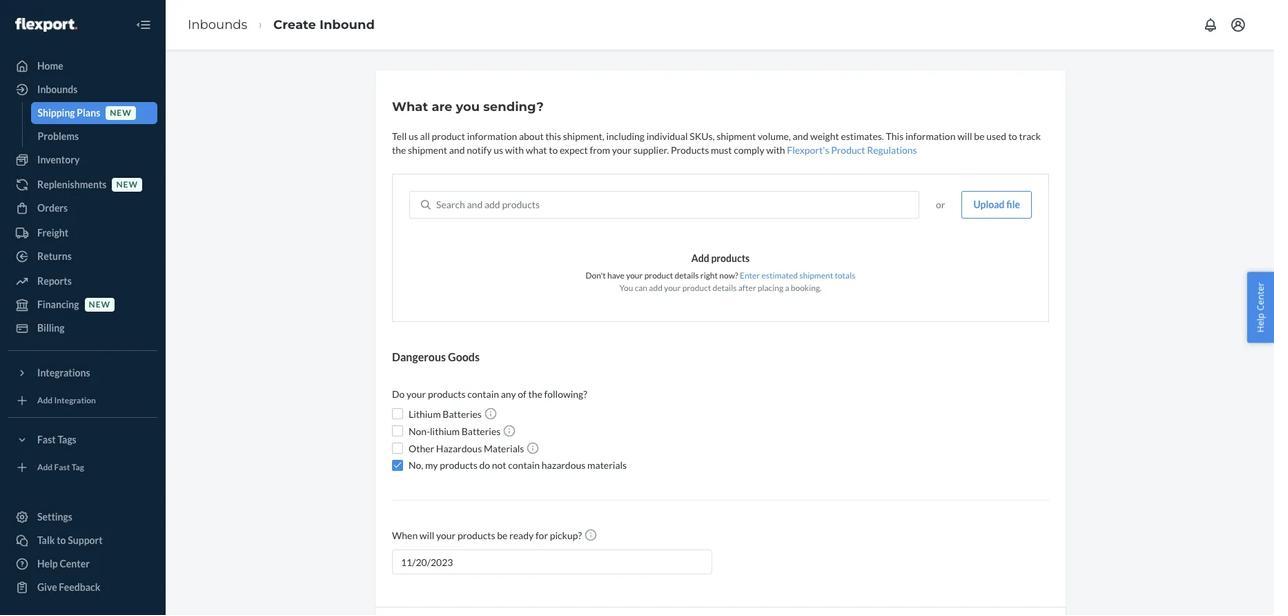 Task type: locate. For each thing, give the bounding box(es) containing it.
0 horizontal spatial help
[[37, 558, 58, 570]]

2 vertical spatial shipment
[[799, 271, 833, 281]]

0 vertical spatial details
[[675, 271, 699, 281]]

1 horizontal spatial inbounds link
[[188, 17, 247, 32]]

1 information from the left
[[467, 130, 517, 142]]

lithium
[[430, 426, 460, 438]]

give feedback button
[[8, 577, 157, 599]]

details down now? in the top of the page
[[713, 283, 737, 293]]

to right 'used'
[[1008, 130, 1017, 142]]

us left the 'all' at the top left of page
[[409, 130, 418, 142]]

inbounds link
[[188, 17, 247, 32], [8, 79, 157, 101]]

will right when
[[420, 530, 434, 542]]

and right search at top
[[467, 199, 483, 210]]

1 vertical spatial to
[[549, 144, 558, 156]]

inbound
[[320, 17, 375, 32]]

be left ready
[[497, 530, 508, 542]]

add right can
[[649, 283, 662, 293]]

shipping plans
[[38, 107, 100, 119]]

0 horizontal spatial details
[[675, 271, 699, 281]]

new for financing
[[89, 300, 110, 310]]

used
[[986, 130, 1006, 142]]

batteries up non-lithium batteries
[[443, 409, 482, 420]]

product
[[432, 130, 465, 142], [644, 271, 673, 281], [682, 283, 711, 293]]

shipment up comply
[[716, 130, 756, 142]]

integrations
[[37, 367, 90, 379]]

will left 'used'
[[957, 130, 972, 142]]

2 horizontal spatial and
[[793, 130, 808, 142]]

1 horizontal spatial add
[[649, 283, 662, 293]]

about
[[519, 130, 544, 142]]

1 vertical spatial shipment
[[408, 144, 447, 156]]

information right this
[[905, 130, 955, 142]]

1 vertical spatial fast
[[54, 463, 70, 473]]

and up flexport's
[[793, 130, 808, 142]]

1 horizontal spatial inbounds
[[188, 17, 247, 32]]

0 vertical spatial the
[[392, 144, 406, 156]]

add inside the add products don't have your product details right now? enter estimated shipment totals you can add your product details after placing a booking.
[[691, 253, 709, 264]]

1 vertical spatial us
[[494, 144, 503, 156]]

talk
[[37, 535, 55, 547]]

details left right
[[675, 271, 699, 281]]

0 vertical spatial center
[[1254, 283, 1267, 311]]

regulations
[[867, 144, 917, 156]]

0 horizontal spatial to
[[57, 535, 66, 547]]

you
[[619, 283, 633, 293]]

hazardous
[[542, 460, 585, 471]]

0 vertical spatial product
[[432, 130, 465, 142]]

a
[[785, 283, 789, 293]]

and
[[793, 130, 808, 142], [449, 144, 465, 156], [467, 199, 483, 210]]

orders
[[37, 202, 68, 214]]

1 horizontal spatial help
[[1254, 313, 1267, 333]]

new up "orders" link
[[116, 180, 138, 190]]

your
[[612, 144, 631, 156], [626, 271, 643, 281], [664, 283, 681, 293], [407, 389, 426, 400], [436, 530, 456, 542]]

be left 'used'
[[974, 130, 984, 142]]

products left ready
[[458, 530, 495, 542]]

None checkbox
[[392, 426, 403, 437], [392, 460, 403, 471], [392, 426, 403, 437], [392, 460, 403, 471]]

add up right
[[691, 253, 709, 264]]

notify
[[467, 144, 492, 156]]

non-
[[409, 426, 430, 438]]

0 vertical spatial will
[[957, 130, 972, 142]]

be
[[974, 130, 984, 142], [497, 530, 508, 542]]

materials
[[484, 443, 524, 455]]

0 vertical spatial new
[[110, 108, 132, 118]]

add left the integration
[[37, 396, 53, 406]]

1 vertical spatial and
[[449, 144, 465, 156]]

reports
[[37, 275, 72, 287]]

shipment for and
[[716, 130, 756, 142]]

2 with from the left
[[766, 144, 785, 156]]

new for shipping plans
[[110, 108, 132, 118]]

the inside tell us all product information about this shipment, including individual skus, shipment volume, and weight estimates. this information will be used to track the shipment and notify us with what to expect from your supplier. products must comply with
[[392, 144, 406, 156]]

0 vertical spatial fast
[[37, 434, 56, 446]]

the
[[392, 144, 406, 156], [528, 389, 542, 400]]

help inside help center button
[[1254, 313, 1267, 333]]

shipment down the 'all' at the top left of page
[[408, 144, 447, 156]]

plans
[[77, 107, 100, 119]]

freight
[[37, 227, 68, 239]]

0 vertical spatial inbounds link
[[188, 17, 247, 32]]

product right the 'all' at the top left of page
[[432, 130, 465, 142]]

1 horizontal spatial details
[[713, 283, 737, 293]]

0 vertical spatial inbounds
[[188, 17, 247, 32]]

tell
[[392, 130, 407, 142]]

2 vertical spatial to
[[57, 535, 66, 547]]

0 horizontal spatial inbounds
[[37, 84, 78, 95]]

1 vertical spatial help
[[37, 558, 58, 570]]

new right the plans
[[110, 108, 132, 118]]

after
[[738, 283, 756, 293]]

problems
[[38, 130, 79, 142]]

talk to support button
[[8, 530, 157, 552]]

products up now? in the top of the page
[[711, 253, 750, 264]]

products
[[671, 144, 709, 156]]

0 vertical spatial shipment
[[716, 130, 756, 142]]

1 vertical spatial will
[[420, 530, 434, 542]]

1 vertical spatial add
[[37, 396, 53, 406]]

to
[[1008, 130, 1017, 142], [549, 144, 558, 156], [57, 535, 66, 547]]

1 horizontal spatial with
[[766, 144, 785, 156]]

batteries
[[443, 409, 482, 420], [462, 426, 501, 438]]

1 horizontal spatial help center
[[1254, 283, 1267, 333]]

1 vertical spatial details
[[713, 283, 737, 293]]

with down "volume,"
[[766, 144, 785, 156]]

shipping
[[38, 107, 75, 119]]

do your products contain any of the following?
[[392, 389, 587, 400]]

lithium
[[409, 409, 441, 420]]

0 horizontal spatial with
[[505, 144, 524, 156]]

new down reports link
[[89, 300, 110, 310]]

0 vertical spatial be
[[974, 130, 984, 142]]

or
[[936, 199, 945, 210]]

lithium batteries
[[409, 409, 484, 420]]

shipment,
[[563, 130, 604, 142]]

contain right not
[[508, 460, 540, 471]]

for
[[535, 530, 548, 542]]

0 vertical spatial contain
[[467, 389, 499, 400]]

0 horizontal spatial the
[[392, 144, 406, 156]]

product down right
[[682, 283, 711, 293]]

2 vertical spatial product
[[682, 283, 711, 293]]

product up can
[[644, 271, 673, 281]]

1 horizontal spatial product
[[644, 271, 673, 281]]

other hazardous materials
[[409, 443, 526, 455]]

1 vertical spatial contain
[[508, 460, 540, 471]]

0 horizontal spatial product
[[432, 130, 465, 142]]

upload file
[[973, 199, 1020, 210]]

fast tags
[[37, 434, 76, 446]]

1 horizontal spatial will
[[957, 130, 972, 142]]

the right of
[[528, 389, 542, 400]]

fast left tags
[[37, 434, 56, 446]]

1 horizontal spatial be
[[974, 130, 984, 142]]

when
[[392, 530, 418, 542]]

from
[[590, 144, 610, 156]]

1 vertical spatial batteries
[[462, 426, 501, 438]]

us right notify
[[494, 144, 503, 156]]

0 horizontal spatial be
[[497, 530, 508, 542]]

problems link
[[31, 126, 157, 148]]

contain left any
[[467, 389, 499, 400]]

1 vertical spatial inbounds
[[37, 84, 78, 95]]

fast tags button
[[8, 429, 157, 451]]

what
[[526, 144, 547, 156]]

breadcrumbs navigation
[[177, 5, 386, 45]]

products inside the add products don't have your product details right now? enter estimated shipment totals you can add your product details after placing a booking.
[[711, 253, 750, 264]]

add integration
[[37, 396, 96, 406]]

fast left tag
[[54, 463, 70, 473]]

batteries up other hazardous materials
[[462, 426, 501, 438]]

your down including
[[612, 144, 631, 156]]

0 horizontal spatial add
[[484, 199, 500, 210]]

0 horizontal spatial us
[[409, 130, 418, 142]]

no,
[[409, 460, 423, 471]]

1 horizontal spatial the
[[528, 389, 542, 400]]

tell us all product information about this shipment, including individual skus, shipment volume, and weight estimates. this information will be used to track the shipment and notify us with what to expect from your supplier. products must comply with
[[392, 130, 1041, 156]]

information up notify
[[467, 130, 517, 142]]

2 horizontal spatial shipment
[[799, 271, 833, 281]]

1 vertical spatial inbounds link
[[8, 79, 157, 101]]

1 vertical spatial add
[[649, 283, 662, 293]]

new for replenishments
[[116, 180, 138, 190]]

your right do at the left bottom
[[407, 389, 426, 400]]

to down this
[[549, 144, 558, 156]]

fast inside dropdown button
[[37, 434, 56, 446]]

what
[[392, 99, 428, 115]]

1 horizontal spatial us
[[494, 144, 503, 156]]

give
[[37, 582, 57, 594]]

shipment
[[716, 130, 756, 142], [408, 144, 447, 156], [799, 271, 833, 281]]

hazardous
[[436, 443, 482, 455]]

close navigation image
[[135, 17, 152, 33]]

1 horizontal spatial and
[[467, 199, 483, 210]]

to right the talk
[[57, 535, 66, 547]]

shipment up booking.
[[799, 271, 833, 281]]

your right can
[[664, 283, 681, 293]]

search and add products
[[436, 199, 540, 210]]

track
[[1019, 130, 1041, 142]]

2 horizontal spatial to
[[1008, 130, 1017, 142]]

1 vertical spatial the
[[528, 389, 542, 400]]

information
[[467, 130, 517, 142], [905, 130, 955, 142]]

add down fast tags
[[37, 463, 53, 473]]

2 vertical spatial add
[[37, 463, 53, 473]]

1 with from the left
[[505, 144, 524, 156]]

0 vertical spatial add
[[691, 253, 709, 264]]

orders link
[[8, 197, 157, 219]]

1 vertical spatial new
[[116, 180, 138, 190]]

with down about
[[505, 144, 524, 156]]

None checkbox
[[392, 409, 403, 420], [392, 443, 403, 454], [392, 409, 403, 420], [392, 443, 403, 454]]

1 horizontal spatial center
[[1254, 283, 1267, 311]]

add right search at top
[[484, 199, 500, 210]]

0 vertical spatial and
[[793, 130, 808, 142]]

0 vertical spatial help
[[1254, 313, 1267, 333]]

2 vertical spatial new
[[89, 300, 110, 310]]

0 vertical spatial help center
[[1254, 283, 1267, 333]]

your up 11/20/2023 at the left bottom
[[436, 530, 456, 542]]

0 horizontal spatial help center
[[37, 558, 90, 570]]

non-lithium batteries
[[409, 426, 502, 438]]

1 horizontal spatial shipment
[[716, 130, 756, 142]]

1 horizontal spatial contain
[[508, 460, 540, 471]]

enter estimated shipment totals button
[[740, 270, 855, 282]]

0 vertical spatial us
[[409, 130, 418, 142]]

2 vertical spatial and
[[467, 199, 483, 210]]

1 horizontal spatial information
[[905, 130, 955, 142]]

1 vertical spatial be
[[497, 530, 508, 542]]

0 horizontal spatial information
[[467, 130, 517, 142]]

add for products
[[691, 253, 709, 264]]

11/20/2023
[[401, 557, 453, 569]]

add fast tag
[[37, 463, 84, 473]]

shipment inside the add products don't have your product details right now? enter estimated shipment totals you can add your product details after placing a booking.
[[799, 271, 833, 281]]

the down tell
[[392, 144, 406, 156]]

0 horizontal spatial and
[[449, 144, 465, 156]]

0 vertical spatial add
[[484, 199, 500, 210]]

and left notify
[[449, 144, 465, 156]]

freight link
[[8, 222, 157, 244]]

0 horizontal spatial center
[[60, 558, 90, 570]]

all
[[420, 130, 430, 142]]

0 horizontal spatial shipment
[[408, 144, 447, 156]]

inventory link
[[8, 149, 157, 171]]

help center
[[1254, 283, 1267, 333], [37, 558, 90, 570]]



Task type: describe. For each thing, give the bounding box(es) containing it.
integration
[[54, 396, 96, 406]]

settings
[[37, 511, 72, 523]]

0 horizontal spatial will
[[420, 530, 434, 542]]

upload
[[973, 199, 1005, 210]]

0 vertical spatial batteries
[[443, 409, 482, 420]]

placing
[[758, 283, 783, 293]]

comply
[[734, 144, 764, 156]]

reports link
[[8, 271, 157, 293]]

billing link
[[8, 317, 157, 340]]

not
[[492, 460, 506, 471]]

goods
[[448, 351, 480, 364]]

give feedback
[[37, 582, 100, 594]]

what are you sending?
[[392, 99, 544, 115]]

enter
[[740, 271, 760, 281]]

supplier.
[[633, 144, 669, 156]]

create inbound link
[[273, 17, 375, 32]]

2 horizontal spatial product
[[682, 283, 711, 293]]

weight
[[810, 130, 839, 142]]

1 vertical spatial help center
[[37, 558, 90, 570]]

must
[[711, 144, 732, 156]]

this
[[886, 130, 904, 142]]

2 information from the left
[[905, 130, 955, 142]]

add for integration
[[37, 396, 53, 406]]

0 vertical spatial to
[[1008, 130, 1017, 142]]

1 vertical spatial center
[[60, 558, 90, 570]]

will inside tell us all product information about this shipment, including individual skus, shipment volume, and weight estimates. this information will be used to track the shipment and notify us with what to expect from your supplier. products must comply with
[[957, 130, 972, 142]]

this
[[545, 130, 561, 142]]

my
[[425, 460, 438, 471]]

flexport's
[[787, 144, 829, 156]]

home
[[37, 60, 63, 72]]

your inside tell us all product information about this shipment, including individual skus, shipment volume, and weight estimates. this information will be used to track the shipment and notify us with what to expect from your supplier. products must comply with
[[612, 144, 631, 156]]

returns
[[37, 251, 72, 262]]

sending?
[[483, 99, 544, 115]]

flexport's product regulations button
[[787, 144, 917, 157]]

individual
[[646, 130, 688, 142]]

materials
[[587, 460, 627, 471]]

right
[[700, 271, 718, 281]]

products up lithium batteries
[[428, 389, 466, 400]]

1 vertical spatial product
[[644, 271, 673, 281]]

help center button
[[1247, 272, 1274, 343]]

add inside the add products don't have your product details right now? enter estimated shipment totals you can add your product details after placing a booking.
[[649, 283, 662, 293]]

0 horizontal spatial inbounds link
[[8, 79, 157, 101]]

upload file button
[[962, 191, 1032, 219]]

search
[[436, 199, 465, 210]]

returns link
[[8, 246, 157, 268]]

1 horizontal spatial to
[[549, 144, 558, 156]]

add for fast
[[37, 463, 53, 473]]

create
[[273, 17, 316, 32]]

do
[[392, 389, 405, 400]]

don't
[[586, 271, 606, 281]]

product
[[831, 144, 865, 156]]

other
[[409, 443, 434, 455]]

help center link
[[8, 554, 157, 576]]

file
[[1006, 199, 1020, 210]]

integrations button
[[8, 362, 157, 384]]

skus,
[[690, 130, 715, 142]]

add fast tag link
[[8, 457, 157, 479]]

settings link
[[8, 507, 157, 529]]

any
[[501, 389, 516, 400]]

feedback
[[59, 582, 100, 594]]

help inside help center link
[[37, 558, 58, 570]]

now?
[[719, 271, 738, 281]]

can
[[635, 283, 647, 293]]

add integration link
[[8, 390, 157, 412]]

when will your products be ready for pickup?
[[392, 530, 584, 542]]

billing
[[37, 322, 65, 334]]

inbounds inside breadcrumbs navigation
[[188, 17, 247, 32]]

to inside button
[[57, 535, 66, 547]]

home link
[[8, 55, 157, 77]]

open notifications image
[[1202, 17, 1219, 33]]

replenishments
[[37, 179, 107, 190]]

ready
[[509, 530, 534, 542]]

dangerous
[[392, 351, 446, 364]]

financing
[[37, 299, 79, 311]]

product inside tell us all product information about this shipment, including individual skus, shipment volume, and weight estimates. this information will be used to track the shipment and notify us with what to expect from your supplier. products must comply with
[[432, 130, 465, 142]]

flexport logo image
[[15, 18, 77, 32]]

shipment for you
[[799, 271, 833, 281]]

be inside tell us all product information about this shipment, including individual skus, shipment volume, and weight estimates. this information will be used to track the shipment and notify us with what to expect from your supplier. products must comply with
[[974, 130, 984, 142]]

help center inside button
[[1254, 283, 1267, 333]]

products down hazardous
[[440, 460, 477, 471]]

you
[[456, 99, 480, 115]]

estimates.
[[841, 130, 884, 142]]

0 horizontal spatial contain
[[467, 389, 499, 400]]

create inbound
[[273, 17, 375, 32]]

your up can
[[626, 271, 643, 281]]

center inside button
[[1254, 283, 1267, 311]]

search image
[[421, 200, 431, 210]]

flexport's product regulations
[[787, 144, 917, 156]]

expect
[[560, 144, 588, 156]]

inventory
[[37, 154, 80, 166]]

add products don't have your product details right now? enter estimated shipment totals you can add your product details after placing a booking.
[[586, 253, 855, 293]]

of
[[518, 389, 526, 400]]

are
[[432, 99, 452, 115]]

booking.
[[791, 283, 822, 293]]

pickup?
[[550, 530, 582, 542]]

open account menu image
[[1230, 17, 1246, 33]]

do
[[479, 460, 490, 471]]

products down what
[[502, 199, 540, 210]]

estimated
[[762, 271, 798, 281]]

talk to support
[[37, 535, 103, 547]]

tag
[[72, 463, 84, 473]]



Task type: vqa. For each thing, say whether or not it's contained in the screenshot.
bottommost Center
yes



